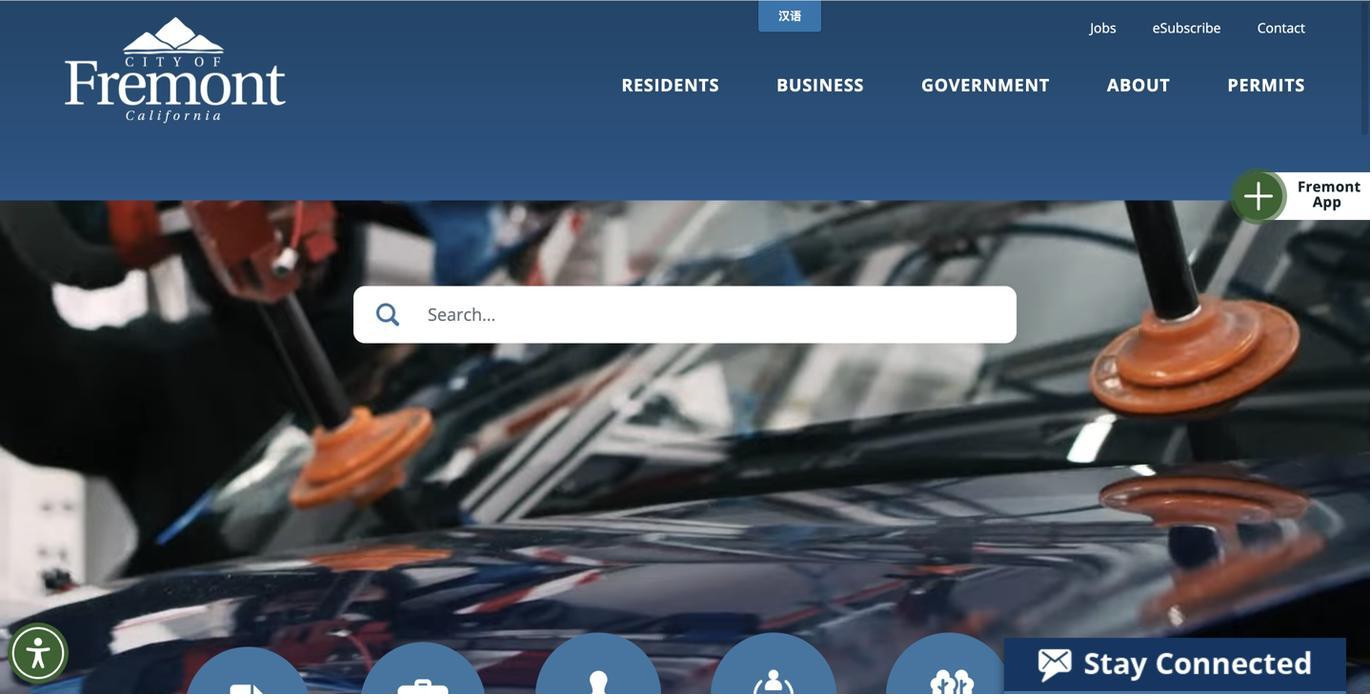 Task type: locate. For each thing, give the bounding box(es) containing it.
contact
[[1258, 18, 1306, 36]]

cta 5 departments image
[[749, 670, 799, 695]]

esubscribe
[[1153, 18, 1221, 36]]

app
[[1313, 192, 1342, 212]]

cta 2 employmentcenter image
[[398, 679, 448, 695]]

fremont app
[[1298, 177, 1361, 212]]

jobs
[[1090, 18, 1116, 36]]

esubscribe link
[[1153, 18, 1221, 36]]

jobs link
[[1090, 18, 1116, 36]]

Search text field
[[354, 286, 1017, 343]]

stay connected image
[[1004, 638, 1345, 692]]

house image
[[1101, 679, 1148, 695]]

fremont app link
[[1255, 172, 1370, 220]]



Task type: vqa. For each thing, say whether or not it's contained in the screenshot.
Contact
yes



Task type: describe. For each thing, give the bounding box(es) containing it.
business
[[777, 73, 864, 96]]

stamp approval image
[[573, 670, 624, 695]]

residents link
[[622, 73, 720, 122]]

government
[[921, 73, 1050, 96]]

about link
[[1107, 73, 1171, 122]]

file lines image
[[223, 684, 273, 695]]

contact link
[[1258, 18, 1306, 36]]

permits
[[1228, 73, 1306, 96]]

about
[[1107, 73, 1171, 96]]

residents
[[622, 73, 720, 96]]

cta 6 departments image
[[924, 670, 974, 695]]

fremont
[[1298, 177, 1361, 196]]

business link
[[777, 73, 864, 122]]

government link
[[921, 73, 1050, 122]]

permits link
[[1228, 73, 1306, 122]]



